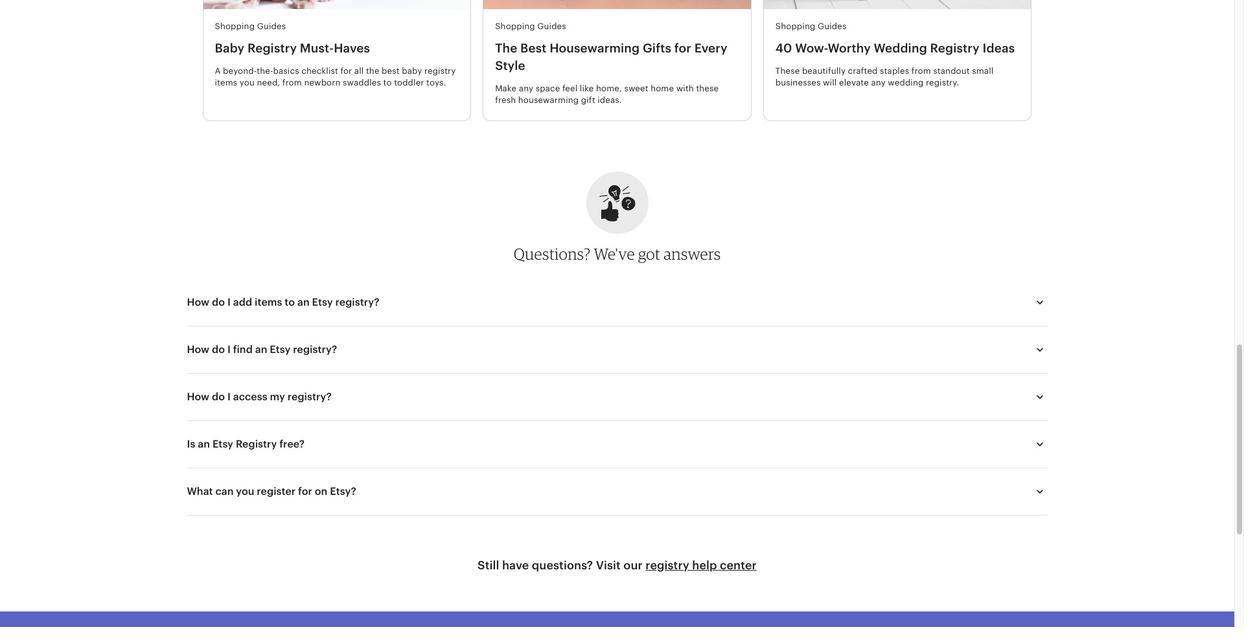 Task type: locate. For each thing, give the bounding box(es) containing it.
visit
[[596, 559, 621, 572]]

0 vertical spatial you
[[240, 78, 255, 88]]

questions?
[[514, 244, 591, 264]]

1 do from the top
[[212, 296, 225, 308]]

3 how from the top
[[187, 391, 210, 403]]

1 vertical spatial etsy
[[270, 343, 291, 356]]

registry.
[[926, 78, 960, 88]]

will
[[823, 78, 837, 88]]

these beautifully crafted staples from standout small businesses will elevate any wedding registry.
[[776, 66, 994, 88]]

2 vertical spatial i
[[228, 391, 231, 403]]

2 vertical spatial registry?
[[288, 391, 332, 403]]

1 vertical spatial from
[[283, 78, 302, 88]]

swaddles
[[343, 78, 381, 88]]

items inside a beyond-the-basics checklist for all the best baby registry items you need, from newborn swaddles to toddler toys.
[[215, 78, 237, 88]]

for inside dropdown button
[[298, 485, 312, 498]]

2 vertical spatial an
[[198, 438, 210, 450]]

how left find
[[187, 343, 210, 356]]

an right is
[[198, 438, 210, 450]]

shopping guides
[[215, 21, 286, 31], [495, 21, 566, 31], [776, 21, 847, 31]]

do left access
[[212, 391, 225, 403]]

best
[[521, 42, 547, 55]]

housewarming
[[550, 42, 640, 55]]

for left all
[[341, 66, 352, 76]]

do inside how do i add items to an etsy registry? dropdown button
[[212, 296, 225, 308]]

for for on
[[298, 485, 312, 498]]

i inside dropdown button
[[228, 343, 231, 356]]

the-
[[257, 66, 273, 76]]

0 horizontal spatial etsy
[[213, 438, 233, 450]]

0 vertical spatial etsy
[[312, 296, 333, 308]]

an
[[298, 296, 310, 308], [255, 343, 267, 356], [198, 438, 210, 450]]

all
[[355, 66, 364, 76]]

for
[[675, 42, 692, 55], [341, 66, 352, 76], [298, 485, 312, 498]]

wedding
[[888, 78, 924, 88]]

guides up baby registry must-haves
[[257, 21, 286, 31]]

1 vertical spatial to
[[285, 296, 295, 308]]

do inside the how do i access my registry? dropdown button
[[212, 391, 225, 403]]

1 vertical spatial do
[[212, 343, 225, 356]]

registry? inside dropdown button
[[293, 343, 337, 356]]

on
[[315, 485, 328, 498]]

0 vertical spatial for
[[675, 42, 692, 55]]

0 vertical spatial how
[[187, 296, 210, 308]]

1 vertical spatial an
[[255, 343, 267, 356]]

how for how do i add items to an etsy registry?
[[187, 296, 210, 308]]

items right add
[[255, 296, 282, 308]]

style
[[495, 59, 526, 73]]

1 horizontal spatial to
[[383, 78, 392, 88]]

1 horizontal spatial an
[[255, 343, 267, 356]]

baby
[[402, 66, 422, 76]]

2 how from the top
[[187, 343, 210, 356]]

40 wow-worthy wedding registry ideas
[[776, 42, 1015, 55]]

shopping guides up best in the left top of the page
[[495, 21, 566, 31]]

0 vertical spatial registry?
[[336, 296, 380, 308]]

0 vertical spatial from
[[912, 66, 931, 76]]

guides up best in the left top of the page
[[538, 21, 566, 31]]

staples
[[880, 66, 910, 76]]

any down crafted
[[872, 78, 886, 88]]

do inside how do i find an etsy registry? dropdown button
[[212, 343, 225, 356]]

the
[[495, 42, 518, 55]]

2 vertical spatial etsy
[[213, 438, 233, 450]]

the best housewarming gifts for every style
[[495, 42, 728, 73]]

2 vertical spatial for
[[298, 485, 312, 498]]

40
[[776, 42, 793, 55]]

2 horizontal spatial for
[[675, 42, 692, 55]]

1 vertical spatial for
[[341, 66, 352, 76]]

1 shopping guides from the left
[[215, 21, 286, 31]]

you down the beyond-
[[240, 78, 255, 88]]

shopping up the
[[495, 21, 535, 31]]

crafted
[[848, 66, 878, 76]]

1 how from the top
[[187, 296, 210, 308]]

1 horizontal spatial shopping guides
[[495, 21, 566, 31]]

an right find
[[255, 343, 267, 356]]

1 horizontal spatial shopping
[[495, 21, 535, 31]]

registry inside a beyond-the-basics checklist for all the best baby registry items you need, from newborn swaddles to toddler toys.
[[425, 66, 456, 76]]

0 horizontal spatial items
[[215, 78, 237, 88]]

0 horizontal spatial any
[[519, 83, 534, 93]]

2 horizontal spatial guides
[[818, 21, 847, 31]]

with
[[677, 83, 694, 93]]

0 horizontal spatial shopping guides
[[215, 21, 286, 31]]

1 guides from the left
[[257, 21, 286, 31]]

registry
[[248, 42, 297, 55], [931, 42, 980, 55], [236, 438, 277, 450]]

0 vertical spatial an
[[298, 296, 310, 308]]

registry up 'toys.'
[[425, 66, 456, 76]]

1 vertical spatial registry
[[646, 559, 690, 572]]

1 horizontal spatial for
[[341, 66, 352, 76]]

do left find
[[212, 343, 225, 356]]

i left access
[[228, 391, 231, 403]]

2 vertical spatial how
[[187, 391, 210, 403]]

our
[[624, 559, 643, 572]]

i left add
[[228, 296, 231, 308]]

items
[[215, 78, 237, 88], [255, 296, 282, 308]]

i for access
[[228, 391, 231, 403]]

1 horizontal spatial guides
[[538, 21, 566, 31]]

an inside dropdown button
[[255, 343, 267, 356]]

my
[[270, 391, 285, 403]]

1 horizontal spatial any
[[872, 78, 886, 88]]

wow-
[[796, 42, 828, 55]]

0 horizontal spatial to
[[285, 296, 295, 308]]

shopping guides up baby
[[215, 21, 286, 31]]

for left on
[[298, 485, 312, 498]]

how do i find an etsy registry? button
[[175, 334, 1060, 366]]

answers
[[664, 244, 721, 264]]

1 horizontal spatial from
[[912, 66, 931, 76]]

for inside the best housewarming gifts for every style
[[675, 42, 692, 55]]

questions?
[[532, 559, 593, 572]]

to down best
[[383, 78, 392, 88]]

etsy
[[312, 296, 333, 308], [270, 343, 291, 356], [213, 438, 233, 450]]

to right add
[[285, 296, 295, 308]]

0 vertical spatial items
[[215, 78, 237, 88]]

1 shopping from the left
[[215, 21, 255, 31]]

i for add
[[228, 296, 231, 308]]

2 do from the top
[[212, 343, 225, 356]]

any inside make any space feel like home, sweet home with these fresh housewarming gift ideas.
[[519, 83, 534, 93]]

registry left "free?"
[[236, 438, 277, 450]]

1 vertical spatial you
[[236, 485, 254, 498]]

2 horizontal spatial shopping guides
[[776, 21, 847, 31]]

shopping for 40
[[776, 21, 816, 31]]

what can you register for on etsy?
[[187, 485, 356, 498]]

what can you register for on etsy? button
[[175, 476, 1060, 508]]

shopping for baby
[[215, 21, 255, 31]]

shopping
[[215, 21, 255, 31], [495, 21, 535, 31], [776, 21, 816, 31]]

any right make
[[519, 83, 534, 93]]

you right can
[[236, 485, 254, 498]]

0 horizontal spatial for
[[298, 485, 312, 498]]

0 horizontal spatial guides
[[257, 21, 286, 31]]

items inside dropdown button
[[255, 296, 282, 308]]

need,
[[257, 78, 280, 88]]

2 i from the top
[[228, 343, 231, 356]]

shopping guides for registry
[[215, 21, 286, 31]]

beautifully
[[803, 66, 846, 76]]

how left add
[[187, 296, 210, 308]]

registry?
[[336, 296, 380, 308], [293, 343, 337, 356], [288, 391, 332, 403]]

small
[[973, 66, 994, 76]]

from up wedding
[[912, 66, 931, 76]]

the
[[366, 66, 380, 76]]

0 horizontal spatial registry
[[425, 66, 456, 76]]

for right gifts
[[675, 42, 692, 55]]

do for add
[[212, 296, 225, 308]]

shopping guides up wow-
[[776, 21, 847, 31]]

shopping up 40
[[776, 21, 816, 31]]

is an etsy registry free? button
[[175, 429, 1060, 460]]

how inside dropdown button
[[187, 343, 210, 356]]

shopping guides for best
[[495, 21, 566, 31]]

2 vertical spatial do
[[212, 391, 225, 403]]

2 horizontal spatial shopping
[[776, 21, 816, 31]]

1 horizontal spatial items
[[255, 296, 282, 308]]

haves
[[334, 42, 370, 55]]

etsy?
[[330, 485, 356, 498]]

elevate
[[840, 78, 869, 88]]

1 horizontal spatial etsy
[[270, 343, 291, 356]]

from down the basics at the top
[[283, 78, 302, 88]]

3 shopping guides from the left
[[776, 21, 847, 31]]

from
[[912, 66, 931, 76], [283, 78, 302, 88]]

free?
[[280, 438, 305, 450]]

do
[[212, 296, 225, 308], [212, 343, 225, 356], [212, 391, 225, 403]]

make any space feel like home, sweet home with these fresh housewarming gift ideas.
[[495, 83, 719, 105]]

from inside a beyond-the-basics checklist for all the best baby registry items you need, from newborn swaddles to toddler toys.
[[283, 78, 302, 88]]

how do i add items to an etsy registry? button
[[175, 287, 1060, 318]]

registry up standout
[[931, 42, 980, 55]]

2 guides from the left
[[538, 21, 566, 31]]

0 vertical spatial registry
[[425, 66, 456, 76]]

i left find
[[228, 343, 231, 356]]

0 horizontal spatial from
[[283, 78, 302, 88]]

items down a
[[215, 78, 237, 88]]

0 horizontal spatial shopping
[[215, 21, 255, 31]]

do left add
[[212, 296, 225, 308]]

to
[[383, 78, 392, 88], [285, 296, 295, 308]]

these
[[776, 66, 800, 76]]

1 vertical spatial how
[[187, 343, 210, 356]]

3 do from the top
[[212, 391, 225, 403]]

an right add
[[298, 296, 310, 308]]

1 vertical spatial i
[[228, 343, 231, 356]]

is an etsy registry free?
[[187, 438, 305, 450]]

1 i from the top
[[228, 296, 231, 308]]

you
[[240, 78, 255, 88], [236, 485, 254, 498]]

have
[[502, 559, 529, 572]]

1 vertical spatial items
[[255, 296, 282, 308]]

registry help center link
[[646, 559, 757, 572]]

guides up worthy
[[818, 21, 847, 31]]

0 vertical spatial i
[[228, 296, 231, 308]]

basics
[[273, 66, 299, 76]]

any inside these beautifully crafted staples from standout small businesses will elevate any wedding registry.
[[872, 78, 886, 88]]

2 horizontal spatial etsy
[[312, 296, 333, 308]]

registry
[[425, 66, 456, 76], [646, 559, 690, 572]]

3 guides from the left
[[818, 21, 847, 31]]

like
[[580, 83, 594, 93]]

1 vertical spatial registry?
[[293, 343, 337, 356]]

how up is
[[187, 391, 210, 403]]

shopping up baby
[[215, 21, 255, 31]]

registry right our
[[646, 559, 690, 572]]

0 vertical spatial do
[[212, 296, 225, 308]]

3 shopping from the left
[[776, 21, 816, 31]]

3 i from the top
[[228, 391, 231, 403]]

0 vertical spatial to
[[383, 78, 392, 88]]

2 shopping from the left
[[495, 21, 535, 31]]

i
[[228, 296, 231, 308], [228, 343, 231, 356], [228, 391, 231, 403]]

2 shopping guides from the left
[[495, 21, 566, 31]]



Task type: vqa. For each thing, say whether or not it's contained in the screenshot.
Contact in 'Button'
no



Task type: describe. For each thing, give the bounding box(es) containing it.
center
[[720, 559, 757, 572]]

gifts
[[643, 42, 672, 55]]

make
[[495, 83, 517, 93]]

is
[[187, 438, 195, 450]]

what
[[187, 485, 213, 498]]

2 horizontal spatial an
[[298, 296, 310, 308]]

checklist
[[302, 66, 338, 76]]

gift
[[581, 95, 596, 105]]

can
[[215, 485, 234, 498]]

shopping guides for wow-
[[776, 21, 847, 31]]

newborn
[[304, 78, 341, 88]]

access
[[233, 391, 268, 403]]

registry up the-
[[248, 42, 297, 55]]

standout
[[934, 66, 970, 76]]

a beyond-the-basics checklist for all the best baby registry items you need, from newborn swaddles to toddler toys.
[[215, 66, 456, 88]]

a
[[215, 66, 221, 76]]

do for find
[[212, 343, 225, 356]]

questions? we've got answers
[[514, 244, 721, 264]]

businesses
[[776, 78, 821, 88]]

you inside dropdown button
[[236, 485, 254, 498]]

ideas
[[983, 42, 1015, 55]]

toys.
[[427, 78, 446, 88]]

worthy
[[828, 42, 871, 55]]

guides for wow-
[[818, 21, 847, 31]]

space
[[536, 83, 560, 93]]

do for access
[[212, 391, 225, 403]]

fresh
[[495, 95, 516, 105]]

shopping for the
[[495, 21, 535, 31]]

you inside a beyond-the-basics checklist for all the best baby registry items you need, from newborn swaddles to toddler toys.
[[240, 78, 255, 88]]

for inside a beyond-the-basics checklist for all the best baby registry items you need, from newborn swaddles to toddler toys.
[[341, 66, 352, 76]]

1 horizontal spatial registry
[[646, 559, 690, 572]]

0 horizontal spatial an
[[198, 438, 210, 450]]

home
[[651, 83, 674, 93]]

toddler
[[394, 78, 424, 88]]

how for how do i access my registry?
[[187, 391, 210, 403]]

these
[[697, 83, 719, 93]]

ideas.
[[598, 95, 622, 105]]

guides for best
[[538, 21, 566, 31]]

guides for registry
[[257, 21, 286, 31]]

best
[[382, 66, 400, 76]]

find
[[233, 343, 253, 356]]

from inside these beautifully crafted staples from standout small businesses will elevate any wedding registry.
[[912, 66, 931, 76]]

baby registry must-haves
[[215, 42, 370, 55]]

sweet
[[625, 83, 649, 93]]

how for how do i find an etsy registry?
[[187, 343, 210, 356]]

still have questions? visit our registry help center
[[478, 559, 757, 572]]

feel
[[563, 83, 578, 93]]

for for every
[[675, 42, 692, 55]]

registry inside is an etsy registry free? dropdown button
[[236, 438, 277, 450]]

how do i access my registry? button
[[175, 382, 1060, 413]]

etsy inside dropdown button
[[270, 343, 291, 356]]

how do i add items to an etsy registry?
[[187, 296, 380, 308]]

beyond-
[[223, 66, 257, 76]]

help
[[693, 559, 717, 572]]

got
[[639, 244, 661, 264]]

i for find
[[228, 343, 231, 356]]

every
[[695, 42, 728, 55]]

how do i find an etsy registry?
[[187, 343, 337, 356]]

how do i access my registry?
[[187, 391, 332, 403]]

housewarming
[[518, 95, 579, 105]]

wedding
[[874, 42, 928, 55]]

we've
[[594, 244, 635, 264]]

to inside how do i add items to an etsy registry? dropdown button
[[285, 296, 295, 308]]

add
[[233, 296, 252, 308]]

still
[[478, 559, 500, 572]]

must-
[[300, 42, 334, 55]]

baby
[[215, 42, 245, 55]]

register
[[257, 485, 296, 498]]

home,
[[596, 83, 622, 93]]

to inside a beyond-the-basics checklist for all the best baby registry items you need, from newborn swaddles to toddler toys.
[[383, 78, 392, 88]]



